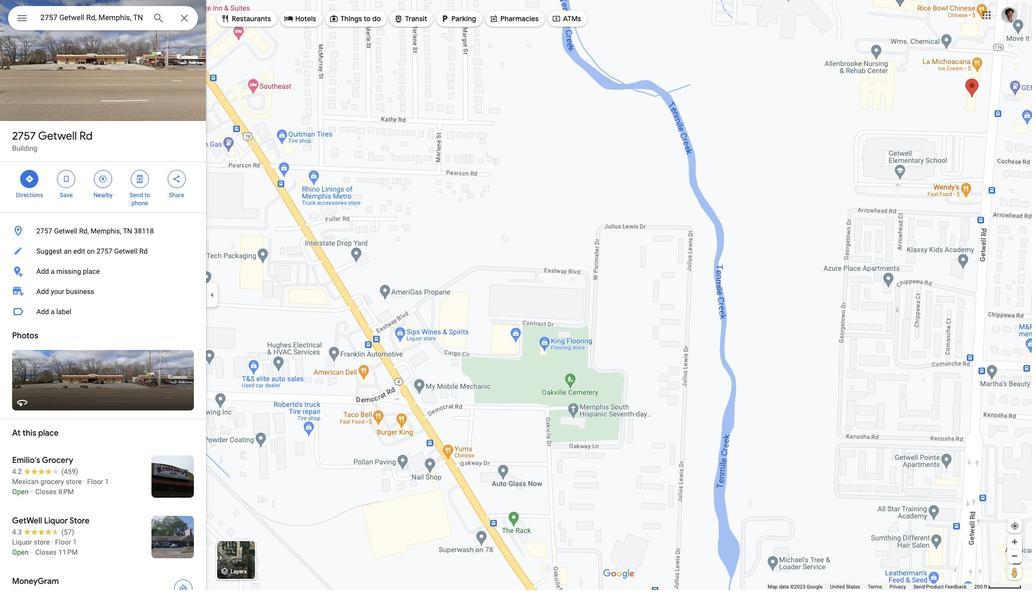 Task type: vqa. For each thing, say whether or not it's contained in the screenshot.


Task type: describe. For each thing, give the bounding box(es) containing it.

[[172, 174, 181, 185]]

2757 for rd
[[12, 129, 36, 143]]

phone
[[131, 200, 148, 207]]

rd inside 2757 getwell rd building
[[79, 129, 93, 143]]

 transit
[[394, 13, 427, 24]]

emilio's grocery
[[12, 456, 73, 466]]

 atms
[[552, 13, 581, 24]]

nearby
[[93, 192, 113, 199]]

map
[[768, 585, 778, 590]]


[[552, 13, 561, 24]]

liquor store · floor 1 open ⋅ closes 11 pm
[[12, 539, 78, 557]]

none field inside 2757 getwell rd, memphis, tn 38118 field
[[40, 12, 144, 24]]

200
[[974, 585, 983, 590]]

google
[[807, 585, 823, 590]]

a for label
[[51, 308, 55, 316]]

pharmacies
[[500, 14, 539, 23]]

add for add your business
[[36, 288, 49, 296]]

place inside add a missing place button
[[83, 268, 100, 276]]

product
[[926, 585, 944, 590]]

getwell
[[12, 517, 42, 527]]

actions for 2757 getwell rd region
[[0, 162, 206, 213]]


[[394, 13, 403, 24]]


[[284, 13, 293, 24]]

suggest
[[36, 247, 62, 256]]

united
[[830, 585, 845, 590]]

4.2
[[12, 468, 22, 476]]


[[62, 174, 71, 185]]

open inside mexican grocery store · floor 1 open ⋅ closes 8 pm
[[12, 488, 29, 496]]

parking
[[452, 14, 476, 23]]

map data ©2023 google
[[768, 585, 823, 590]]

 pharmacies
[[489, 13, 539, 24]]

1 inside liquor store · floor 1 open ⋅ closes 11 pm
[[73, 539, 77, 547]]

your
[[51, 288, 64, 296]]

things
[[340, 14, 362, 23]]

states
[[846, 585, 860, 590]]

©2023
[[790, 585, 806, 590]]

send product feedback
[[914, 585, 967, 590]]

(57)
[[61, 529, 74, 537]]

zoom in image
[[1011, 539, 1019, 546]]


[[489, 13, 498, 24]]


[[329, 13, 338, 24]]

privacy
[[890, 585, 906, 590]]

show your location image
[[1011, 522, 1020, 531]]


[[135, 174, 144, 185]]

google account: tariq douglas  
(tariq.douglas@adept.ai) image
[[1001, 7, 1018, 23]]

2757 getwell rd, memphis, tn 38118 button
[[0, 221, 206, 241]]

mexican grocery store · floor 1 open ⋅ closes 8 pm
[[12, 478, 109, 496]]

2757 inside suggest an edit on 2757 getwell rd button
[[97, 247, 112, 256]]

directions image
[[179, 585, 188, 591]]

edit
[[73, 247, 85, 256]]

send for send product feedback
[[914, 585, 925, 590]]

at
[[12, 429, 21, 439]]

privacy button
[[890, 584, 906, 591]]

share
[[169, 192, 184, 199]]

missing
[[56, 268, 81, 276]]

on
[[87, 247, 95, 256]]

send to phone
[[130, 192, 150, 207]]

business
[[66, 288, 94, 296]]

add a label button
[[0, 302, 206, 322]]

at this place
[[12, 429, 59, 439]]

to inside " things to do"
[[364, 14, 371, 23]]

tn
[[123, 227, 132, 235]]

4.2 stars 459 reviews image
[[12, 467, 78, 477]]

save
[[60, 192, 73, 199]]

suggest an edit on 2757 getwell rd
[[36, 247, 148, 256]]

send product feedback button
[[914, 584, 967, 591]]

hotels
[[295, 14, 316, 23]]

grocery
[[40, 478, 64, 486]]

show street view coverage image
[[1008, 566, 1022, 581]]

 button
[[8, 6, 36, 32]]

2757 for rd,
[[36, 227, 52, 235]]

(459)
[[61, 468, 78, 476]]

collapse side panel image
[[207, 290, 218, 301]]


[[25, 174, 34, 185]]

add for add a missing place
[[36, 268, 49, 276]]

grocery
[[42, 456, 73, 466]]

 search field
[[8, 6, 198, 32]]

 things to do
[[329, 13, 381, 24]]

transit
[[405, 14, 427, 23]]

8 pm
[[58, 488, 74, 496]]

11 pm
[[58, 549, 78, 557]]

add your business
[[36, 288, 94, 296]]

4.3 stars 57 reviews image
[[12, 528, 74, 538]]



Task type: locate. For each thing, give the bounding box(es) containing it.
200 ft button
[[974, 585, 1022, 590]]

zoom out image
[[1011, 553, 1019, 561]]

1 vertical spatial getwell
[[54, 227, 77, 235]]

1 inside mexican grocery store · floor 1 open ⋅ closes 8 pm
[[105, 478, 109, 486]]

building
[[12, 144, 37, 153]]

1 horizontal spatial to
[[364, 14, 371, 23]]

1 horizontal spatial store
[[66, 478, 82, 486]]

to inside send to phone
[[145, 192, 150, 199]]

closes
[[35, 488, 57, 496], [35, 549, 57, 557]]

1 vertical spatial add
[[36, 288, 49, 296]]

feedback
[[945, 585, 967, 590]]

1 horizontal spatial 1
[[105, 478, 109, 486]]

restaurants
[[232, 14, 271, 23]]

1 horizontal spatial send
[[914, 585, 925, 590]]

mexican
[[12, 478, 39, 486]]

store inside mexican grocery store · floor 1 open ⋅ closes 8 pm
[[66, 478, 82, 486]]

closes down grocery
[[35, 488, 57, 496]]

2757 getwell rd main content
[[0, 0, 206, 591]]

closes inside mexican grocery store · floor 1 open ⋅ closes 8 pm
[[35, 488, 57, 496]]

send for send to phone
[[130, 192, 143, 199]]

 restaurants
[[221, 13, 271, 24]]

0 horizontal spatial liquor
[[12, 539, 32, 547]]

1 horizontal spatial ·
[[84, 478, 85, 486]]

floor
[[87, 478, 103, 486], [55, 539, 71, 547]]

2 vertical spatial add
[[36, 308, 49, 316]]

memphis,
[[91, 227, 121, 235]]

3 add from the top
[[36, 308, 49, 316]]

1 vertical spatial to
[[145, 192, 150, 199]]

store down (459)
[[66, 478, 82, 486]]

0 vertical spatial to
[[364, 14, 371, 23]]

2757
[[12, 129, 36, 143], [36, 227, 52, 235], [97, 247, 112, 256]]

· inside mexican grocery store · floor 1 open ⋅ closes 8 pm
[[84, 478, 85, 486]]

a inside button
[[51, 308, 55, 316]]

suggest an edit on 2757 getwell rd button
[[0, 241, 206, 262]]

· down 4.3 stars 57 reviews image
[[51, 539, 53, 547]]

1 horizontal spatial 2757
[[36, 227, 52, 235]]

0 horizontal spatial floor
[[55, 539, 71, 547]]

store down 4.3 stars 57 reviews image
[[34, 539, 50, 547]]

a left missing
[[51, 268, 55, 276]]

2757 right 'on'
[[97, 247, 112, 256]]

ft
[[984, 585, 988, 590]]

united states
[[830, 585, 860, 590]]

· right grocery
[[84, 478, 85, 486]]

add your business link
[[0, 282, 206, 302]]

liquor up (57)
[[44, 517, 68, 527]]

send
[[130, 192, 143, 199], [914, 585, 925, 590]]

getwell up 
[[38, 129, 77, 143]]

1 vertical spatial 1
[[73, 539, 77, 547]]

0 vertical spatial floor
[[87, 478, 103, 486]]

footer
[[768, 584, 974, 591]]

0 vertical spatial liquor
[[44, 517, 68, 527]]

· inside liquor store · floor 1 open ⋅ closes 11 pm
[[51, 539, 53, 547]]

getwell liquor store
[[12, 517, 89, 527]]

liquor
[[44, 517, 68, 527], [12, 539, 32, 547]]

⋅ down mexican
[[30, 488, 33, 496]]

getwell left rd,
[[54, 227, 77, 235]]

getwell for rd,
[[54, 227, 77, 235]]

2 a from the top
[[51, 308, 55, 316]]

layers
[[231, 569, 247, 576]]

floor inside liquor store · floor 1 open ⋅ closes 11 pm
[[55, 539, 71, 547]]

a for missing
[[51, 268, 55, 276]]

1 a from the top
[[51, 268, 55, 276]]

0 horizontal spatial ·
[[51, 539, 53, 547]]

send left product at the right bottom
[[914, 585, 925, 590]]

place right this
[[38, 429, 59, 439]]

1 vertical spatial closes
[[35, 549, 57, 557]]

0 horizontal spatial to
[[145, 192, 150, 199]]

directions
[[16, 192, 43, 199]]

photos
[[12, 331, 38, 341]]

getwell inside 2757 getwell rd building
[[38, 129, 77, 143]]

 parking
[[440, 13, 476, 24]]

add down suggest
[[36, 268, 49, 276]]

1 vertical spatial open
[[12, 549, 29, 557]]

add left label
[[36, 308, 49, 316]]

1 vertical spatial 2757
[[36, 227, 52, 235]]

1 horizontal spatial liquor
[[44, 517, 68, 527]]

1 vertical spatial place
[[38, 429, 59, 439]]

moneygram
[[12, 577, 59, 587]]

closes inside liquor store · floor 1 open ⋅ closes 11 pm
[[35, 549, 57, 557]]

add inside button
[[36, 268, 49, 276]]

2757 inside 2757 getwell rd building
[[12, 129, 36, 143]]

terms button
[[868, 584, 882, 591]]

store inside liquor store · floor 1 open ⋅ closes 11 pm
[[34, 539, 50, 547]]

2757 getwell rd building
[[12, 129, 93, 153]]

2757 up building
[[12, 129, 36, 143]]

to left the do
[[364, 14, 371, 23]]

place down 'on'
[[83, 268, 100, 276]]


[[221, 13, 230, 24]]

0 vertical spatial add
[[36, 268, 49, 276]]

a left label
[[51, 308, 55, 316]]

add
[[36, 268, 49, 276], [36, 288, 49, 296], [36, 308, 49, 316]]

1 vertical spatial a
[[51, 308, 55, 316]]

liquor down 4.3
[[12, 539, 32, 547]]

data
[[779, 585, 789, 590]]

label
[[56, 308, 71, 316]]

0 vertical spatial getwell
[[38, 129, 77, 143]]

⋅ inside mexican grocery store · floor 1 open ⋅ closes 8 pm
[[30, 488, 33, 496]]

2 closes from the top
[[35, 549, 57, 557]]

to up phone
[[145, 192, 150, 199]]

2 ⋅ from the top
[[30, 549, 33, 557]]

add for add a label
[[36, 308, 49, 316]]

2757 Getwell Rd, Memphis, TN 38118 field
[[8, 6, 198, 30]]

0 vertical spatial store
[[66, 478, 82, 486]]

moneygram link
[[0, 569, 206, 591]]

1 vertical spatial ·
[[51, 539, 53, 547]]

getwell for rd
[[38, 129, 77, 143]]

add a missing place
[[36, 268, 100, 276]]

1 ⋅ from the top
[[30, 488, 33, 496]]

atms
[[563, 14, 581, 23]]

add a missing place button
[[0, 262, 206, 282]]

0 vertical spatial closes
[[35, 488, 57, 496]]


[[440, 13, 450, 24]]

liquor inside liquor store · floor 1 open ⋅ closes 11 pm
[[12, 539, 32, 547]]

1 vertical spatial store
[[34, 539, 50, 547]]

open down mexican
[[12, 488, 29, 496]]

closes down 4.3 stars 57 reviews image
[[35, 549, 57, 557]]

0 vertical spatial open
[[12, 488, 29, 496]]

1 vertical spatial floor
[[55, 539, 71, 547]]

0 vertical spatial a
[[51, 268, 55, 276]]

getwell down tn
[[114, 247, 138, 256]]

0 horizontal spatial send
[[130, 192, 143, 199]]

⋅
[[30, 488, 33, 496], [30, 549, 33, 557]]

floor up store
[[87, 478, 103, 486]]

2 vertical spatial getwell
[[114, 247, 138, 256]]

1 open from the top
[[12, 488, 29, 496]]

footer containing map data ©2023 google
[[768, 584, 974, 591]]


[[16, 11, 28, 25]]

0 horizontal spatial 1
[[73, 539, 77, 547]]

2 vertical spatial 2757
[[97, 247, 112, 256]]

place
[[83, 268, 100, 276], [38, 429, 59, 439]]

⋅ down 4.3 stars 57 reviews image
[[30, 549, 33, 557]]

rd
[[79, 129, 93, 143], [139, 247, 148, 256]]

0 horizontal spatial 2757
[[12, 129, 36, 143]]

1 vertical spatial rd
[[139, 247, 148, 256]]

0 horizontal spatial rd
[[79, 129, 93, 143]]

0 horizontal spatial place
[[38, 429, 59, 439]]

united states button
[[830, 584, 860, 591]]

0 vertical spatial ⋅
[[30, 488, 33, 496]]

to
[[364, 14, 371, 23], [145, 192, 150, 199]]

a inside button
[[51, 268, 55, 276]]

2757 up suggest
[[36, 227, 52, 235]]

·
[[84, 478, 85, 486], [51, 539, 53, 547]]

store
[[66, 478, 82, 486], [34, 539, 50, 547]]

add left your
[[36, 288, 49, 296]]

0 vertical spatial 1
[[105, 478, 109, 486]]

open down 4.3
[[12, 549, 29, 557]]

0 vertical spatial ·
[[84, 478, 85, 486]]

1 horizontal spatial place
[[83, 268, 100, 276]]

0 vertical spatial 2757
[[12, 129, 36, 143]]

send up phone
[[130, 192, 143, 199]]

2 open from the top
[[12, 549, 29, 557]]

1 add from the top
[[36, 268, 49, 276]]

floor down (57)
[[55, 539, 71, 547]]

0 vertical spatial send
[[130, 192, 143, 199]]

add inside button
[[36, 308, 49, 316]]

footer inside google maps element
[[768, 584, 974, 591]]


[[98, 174, 108, 185]]

2 horizontal spatial 2757
[[97, 247, 112, 256]]

google maps element
[[0, 0, 1032, 591]]

terms
[[868, 585, 882, 590]]

2757 inside 2757 getwell rd, memphis, tn 38118 button
[[36, 227, 52, 235]]

⋅ inside liquor store · floor 1 open ⋅ closes 11 pm
[[30, 549, 33, 557]]

38118
[[134, 227, 154, 235]]

0 vertical spatial place
[[83, 268, 100, 276]]

do
[[372, 14, 381, 23]]

emilio's
[[12, 456, 40, 466]]

2757 getwell rd, memphis, tn 38118
[[36, 227, 154, 235]]

floor inside mexican grocery store · floor 1 open ⋅ closes 8 pm
[[87, 478, 103, 486]]

rd,
[[79, 227, 89, 235]]

0 horizontal spatial store
[[34, 539, 50, 547]]

rd inside button
[[139, 247, 148, 256]]

add a label
[[36, 308, 71, 316]]

2 add from the top
[[36, 288, 49, 296]]

open inside liquor store · floor 1 open ⋅ closes 11 pm
[[12, 549, 29, 557]]

1 horizontal spatial rd
[[139, 247, 148, 256]]

1 horizontal spatial floor
[[87, 478, 103, 486]]

200 ft
[[974, 585, 988, 590]]

send inside button
[[914, 585, 925, 590]]

1 vertical spatial ⋅
[[30, 549, 33, 557]]

send inside send to phone
[[130, 192, 143, 199]]

1 closes from the top
[[35, 488, 57, 496]]

0 vertical spatial rd
[[79, 129, 93, 143]]

store
[[70, 517, 89, 527]]

 hotels
[[284, 13, 316, 24]]

4.3
[[12, 529, 22, 537]]

open
[[12, 488, 29, 496], [12, 549, 29, 557]]

1 vertical spatial liquor
[[12, 539, 32, 547]]

None field
[[40, 12, 144, 24]]

1 vertical spatial send
[[914, 585, 925, 590]]



